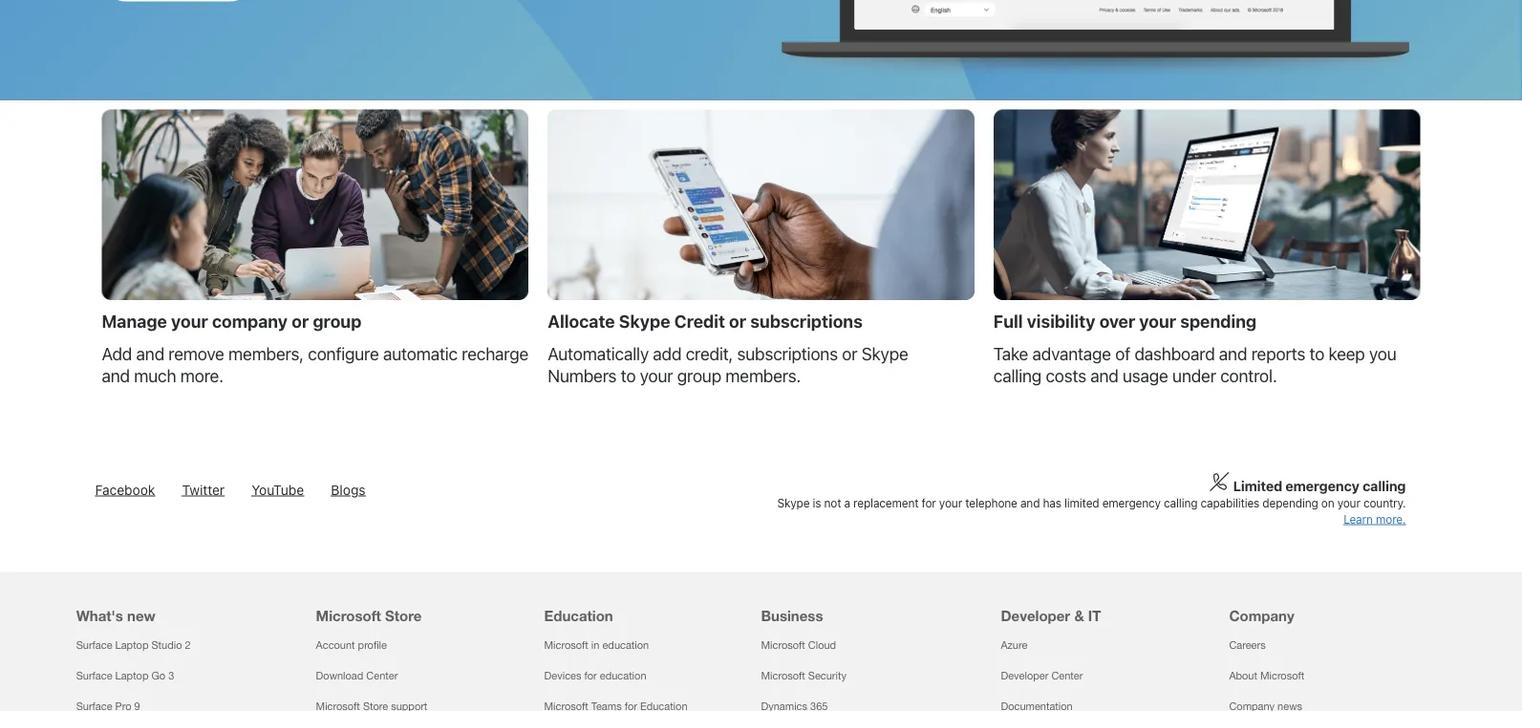 Task type: locate. For each thing, give the bounding box(es) containing it.
laptop left go
[[115, 670, 149, 682]]

1 vertical spatial group
[[677, 366, 722, 387]]

1 vertical spatial for
[[585, 670, 597, 682]]

1 horizontal spatial to
[[1310, 343, 1325, 364]]

what's new heading
[[76, 573, 293, 630]]

manage your company or group
[[102, 311, 362, 331]]

1 horizontal spatial more.
[[1376, 513, 1406, 526]]

what's
[[76, 608, 123, 625]]

skype manager image
[[771, 0, 1421, 81]]

1 vertical spatial calling
[[1363, 478, 1406, 494]]

microsoft inside heading
[[316, 608, 381, 625]]

center
[[366, 670, 398, 682], [1052, 670, 1083, 682]]

your up remove
[[171, 311, 208, 331]]

emergency right limited
[[1103, 497, 1161, 510]]

control.
[[1221, 366, 1278, 387]]

developer down azure link
[[1001, 670, 1049, 682]]

1 vertical spatial skype
[[862, 343, 909, 364]]

1 vertical spatial education
[[600, 670, 647, 682]]

microsoft right the about at the right bottom
[[1261, 670, 1305, 682]]

microsoft for microsoft cloud
[[761, 639, 806, 652]]

for right devices
[[585, 670, 597, 682]]

for inside footer resource links element
[[585, 670, 597, 682]]

devices for education
[[544, 670, 647, 682]]

go
[[152, 670, 166, 682]]

education for microsoft in education
[[603, 639, 649, 652]]

group down credit,
[[677, 366, 722, 387]]

calling left capabilities
[[1164, 497, 1198, 510]]

skype inside limited emergency calling skype is not a replacement for your telephone and has limited emergency calling capabilities depending on your country. learn more.
[[778, 497, 810, 510]]

business
[[761, 608, 823, 625]]

calling down take
[[994, 366, 1042, 387]]

1 center from the left
[[366, 670, 398, 682]]

laptop for go
[[115, 670, 149, 682]]

developer
[[1001, 608, 1071, 625], [1001, 670, 1049, 682]]

more. down remove
[[180, 366, 223, 387]]

education
[[544, 608, 613, 625]]

much
[[134, 366, 176, 387]]

laptop down new
[[115, 639, 149, 652]]

0 horizontal spatial emergency
[[1103, 497, 1161, 510]]

center for microsoft
[[366, 670, 398, 682]]

to
[[1310, 343, 1325, 364], [621, 366, 636, 387]]

learn
[[1344, 513, 1373, 526]]

developer for developer & it
[[1001, 608, 1071, 625]]

for right replacement
[[922, 497, 936, 510]]

limited
[[1234, 478, 1283, 494]]

1 laptop from the top
[[115, 639, 149, 652]]

center down &
[[1052, 670, 1083, 682]]

education
[[603, 639, 649, 652], [600, 670, 647, 682]]

group
[[313, 311, 362, 331], [677, 366, 722, 387]]

0 vertical spatial developer
[[1001, 608, 1071, 625]]

costs
[[1046, 366, 1087, 387]]

blogs link
[[331, 482, 366, 498]]

0 horizontal spatial center
[[366, 670, 398, 682]]

and
[[136, 343, 164, 364], [1220, 343, 1248, 364], [102, 366, 130, 387], [1091, 366, 1119, 387], [1021, 497, 1040, 510]]

developer center link
[[1001, 670, 1083, 682]]

0 vertical spatial group
[[313, 311, 362, 331]]

skype manager on phone image
[[548, 110, 975, 300]]

surface down what's
[[76, 639, 112, 652]]

education heading
[[544, 573, 750, 630]]

0 vertical spatial surface
[[76, 639, 112, 652]]

1 vertical spatial more.
[[1376, 513, 1406, 526]]

1 vertical spatial to
[[621, 366, 636, 387]]

full
[[994, 311, 1023, 331]]

credit
[[675, 311, 725, 331]]

0 horizontal spatial skype
[[619, 311, 671, 331]]

profile
[[358, 639, 387, 652]]

1 horizontal spatial calling
[[1164, 497, 1198, 510]]

skype inside automatically add credit, subscriptions or skype numbers to your group members.
[[862, 343, 909, 364]]

microsoft store heading
[[316, 573, 521, 630]]

replacement
[[854, 497, 919, 510]]

1 vertical spatial emergency
[[1103, 497, 1161, 510]]

education right 'in'
[[603, 639, 649, 652]]

allocate
[[548, 311, 615, 331]]

1 developer from the top
[[1001, 608, 1071, 625]]

of
[[1116, 343, 1131, 364]]

2 developer from the top
[[1001, 670, 1049, 682]]

0 horizontal spatial to
[[621, 366, 636, 387]]

take
[[994, 343, 1029, 364]]

your left telephone
[[940, 497, 963, 510]]

about microsoft
[[1230, 670, 1305, 682]]

group up "configure"
[[313, 311, 362, 331]]

0 vertical spatial for
[[922, 497, 936, 510]]

1 horizontal spatial skype
[[778, 497, 810, 510]]

manage
[[102, 311, 167, 331]]

center for developer
[[1052, 670, 1083, 682]]

microsoft for microsoft in education
[[544, 639, 589, 652]]

surface for surface laptop go 3
[[76, 670, 112, 682]]

microsoft left 'in'
[[544, 639, 589, 652]]

0 vertical spatial education
[[603, 639, 649, 652]]

2 horizontal spatial skype
[[862, 343, 909, 364]]

account profile link
[[316, 639, 387, 652]]

more. down country.
[[1376, 513, 1406, 526]]

to left keep
[[1310, 343, 1325, 364]]

1 horizontal spatial center
[[1052, 670, 1083, 682]]

2
[[185, 639, 191, 652]]

1 horizontal spatial group
[[677, 366, 722, 387]]

and up control. at bottom
[[1220, 343, 1248, 364]]

you
[[1370, 343, 1397, 364]]

under
[[1173, 366, 1217, 387]]

for inside limited emergency calling skype is not a replacement for your telephone and has limited emergency calling capabilities depending on your country. learn more.
[[922, 497, 936, 510]]

1 horizontal spatial for
[[922, 497, 936, 510]]

microsoft for microsoft store
[[316, 608, 381, 625]]

or for group
[[292, 311, 309, 331]]

your up learn at bottom
[[1338, 497, 1361, 510]]

0 horizontal spatial for
[[585, 670, 597, 682]]

calling up country.
[[1363, 478, 1406, 494]]

skype manager on desktop image
[[994, 110, 1421, 300]]

configure
[[308, 343, 379, 364]]

to down "automatically"
[[621, 366, 636, 387]]

your
[[171, 311, 208, 331], [1140, 311, 1177, 331], [640, 366, 673, 387], [940, 497, 963, 510], [1338, 497, 1361, 510]]

0 vertical spatial calling
[[994, 366, 1042, 387]]

0 horizontal spatial more.
[[180, 366, 223, 387]]

0 vertical spatial subscriptions
[[751, 311, 863, 331]]

main content containing manage your company or group
[[0, 0, 1523, 427]]

microsoft cloud
[[761, 639, 837, 652]]

0 horizontal spatial calling
[[994, 366, 1042, 387]]

0 horizontal spatial or
[[292, 311, 309, 331]]

developer & it
[[1001, 608, 1102, 625]]

3
[[168, 670, 174, 682]]

1 horizontal spatial or
[[729, 311, 747, 331]]

1 surface from the top
[[76, 639, 112, 652]]

2 horizontal spatial or
[[842, 343, 858, 364]]

2 laptop from the top
[[115, 670, 149, 682]]

center down profile on the left bottom of the page
[[366, 670, 398, 682]]

1 horizontal spatial emergency
[[1286, 478, 1360, 494]]

0 horizontal spatial group
[[313, 311, 362, 331]]

subscriptions
[[751, 311, 863, 331], [737, 343, 838, 364]]

country.
[[1364, 497, 1406, 510]]

emergency up the on
[[1286, 478, 1360, 494]]

&
[[1075, 608, 1085, 625]]

microsoft down microsoft cloud
[[761, 670, 806, 682]]

automatically
[[548, 343, 649, 364]]

laptop
[[115, 639, 149, 652], [115, 670, 149, 682]]

surface for surface laptop studio 2
[[76, 639, 112, 652]]

1 vertical spatial developer
[[1001, 670, 1049, 682]]

skype
[[619, 311, 671, 331], [862, 343, 909, 364], [778, 497, 810, 510]]

dashboard
[[1135, 343, 1215, 364]]

2 vertical spatial skype
[[778, 497, 810, 510]]

members,
[[229, 343, 304, 364]]

surface down surface laptop studio 2 link
[[76, 670, 112, 682]]

footer resource links element
[[0, 573, 1523, 711]]

automatic
[[383, 343, 458, 364]]

more.
[[180, 366, 223, 387], [1376, 513, 1406, 526]]

microsoft up account profile link at the bottom left of the page
[[316, 608, 381, 625]]

your down add
[[640, 366, 673, 387]]

1 vertical spatial laptop
[[115, 670, 149, 682]]

education down microsoft in education link
[[600, 670, 647, 682]]

2 center from the left
[[1052, 670, 1083, 682]]

emergency
[[1286, 478, 1360, 494], [1103, 497, 1161, 510]]

surface
[[76, 639, 112, 652], [76, 670, 112, 682]]

group inside automatically add credit, subscriptions or skype numbers to your group members.
[[677, 366, 722, 387]]

or
[[292, 311, 309, 331], [729, 311, 747, 331], [842, 343, 858, 364]]

in
[[592, 639, 600, 652]]

about
[[1230, 670, 1258, 682]]

developer inside heading
[[1001, 608, 1071, 625]]

developer for developer center
[[1001, 670, 1049, 682]]

2 surface from the top
[[76, 670, 112, 682]]

full visibility over your spending
[[994, 311, 1257, 331]]

more. inside limited emergency calling skype is not a replacement for your telephone and has limited emergency calling capabilities depending on your country. learn more.
[[1376, 513, 1406, 526]]

capabilities
[[1201, 497, 1260, 510]]

1 vertical spatial surface
[[76, 670, 112, 682]]

0 vertical spatial laptop
[[115, 639, 149, 652]]

education for devices for education
[[600, 670, 647, 682]]

and left has
[[1021, 497, 1040, 510]]

and down add
[[102, 366, 130, 387]]

take advantage of dashboard and reports to keep you calling costs and usage under control.
[[994, 343, 1397, 387]]

security
[[808, 670, 847, 682]]

calling
[[994, 366, 1042, 387], [1363, 478, 1406, 494], [1164, 497, 1198, 510]]

for
[[922, 497, 936, 510], [585, 670, 597, 682]]

developer up azure link
[[1001, 608, 1071, 625]]

0 vertical spatial more.
[[180, 366, 223, 387]]

add
[[653, 343, 682, 364]]

youtube link
[[252, 482, 304, 498]]

1 vertical spatial subscriptions
[[737, 343, 838, 364]]

main content
[[0, 0, 1523, 427]]

microsoft down business on the bottom
[[761, 639, 806, 652]]

0 vertical spatial to
[[1310, 343, 1325, 364]]

to inside automatically add credit, subscriptions or skype numbers to your group members.
[[621, 366, 636, 387]]

surface laptop go 3 link
[[76, 670, 174, 682]]



Task type: describe. For each thing, give the bounding box(es) containing it.
download
[[316, 670, 364, 682]]

it
[[1089, 608, 1102, 625]]

company
[[1230, 608, 1295, 625]]

surface laptop studio 2
[[76, 639, 191, 652]]

0 vertical spatial emergency
[[1286, 478, 1360, 494]]

microsoft security link
[[761, 670, 847, 682]]

store
[[385, 608, 422, 625]]

azure link
[[1001, 639, 1028, 652]]

surface laptop studio 2 link
[[76, 639, 191, 652]]

add and remove members, configure automatic recharge and much more.
[[102, 343, 529, 387]]

depending
[[1263, 497, 1319, 510]]

and down of
[[1091, 366, 1119, 387]]

microsoft for microsoft security
[[761, 670, 806, 682]]

usage
[[1123, 366, 1169, 387]]

your up dashboard
[[1140, 311, 1177, 331]]

company heading
[[1230, 573, 1435, 630]]

cloud
[[808, 639, 837, 652]]

download center link
[[316, 670, 398, 682]]

recharge
[[462, 343, 529, 364]]

azure
[[1001, 639, 1028, 652]]

studio
[[152, 639, 182, 652]]

or for subscriptions
[[729, 311, 747, 331]]

devices for education link
[[544, 670, 647, 682]]

to inside take advantage of dashboard and reports to keep you calling costs and usage under control.
[[1310, 343, 1325, 364]]

twitter
[[182, 482, 225, 498]]

2 horizontal spatial calling
[[1363, 478, 1406, 494]]

spending
[[1181, 311, 1257, 331]]

limited emergency calling skype is not a replacement for your telephone and has limited emergency calling capabilities depending on your country. learn more.
[[778, 478, 1406, 526]]

laptop for studio
[[115, 639, 149, 652]]

members.
[[726, 366, 801, 387]]

not
[[824, 497, 842, 510]]

calling inside take advantage of dashboard and reports to keep you calling costs and usage under control.
[[994, 366, 1042, 387]]

account profile
[[316, 639, 387, 652]]

allocate skype credit or subscriptions
[[548, 311, 863, 331]]

what's new
[[76, 608, 156, 625]]

and inside limited emergency calling skype is not a replacement for your telephone and has limited emergency calling capabilities depending on your country. learn more.
[[1021, 497, 1040, 510]]

twitter link
[[182, 482, 225, 498]]

remove
[[169, 343, 224, 364]]

and up the much
[[136, 343, 164, 364]]

2 vertical spatial calling
[[1164, 497, 1198, 510]]

learn more. link
[[1344, 513, 1406, 526]]

microsoft in education link
[[544, 639, 649, 652]]

add
[[102, 343, 132, 364]]

about microsoft link
[[1230, 670, 1305, 682]]

advantage
[[1033, 343, 1112, 364]]

is
[[813, 497, 821, 510]]

surface laptop go 3
[[76, 670, 174, 682]]

download center
[[316, 670, 398, 682]]

0 vertical spatial skype
[[619, 311, 671, 331]]

or inside automatically add credit, subscriptions or skype numbers to your group members.
[[842, 343, 858, 364]]

numbers
[[548, 366, 617, 387]]

microsoft in education
[[544, 639, 649, 652]]

developer center
[[1001, 670, 1083, 682]]

on
[[1322, 497, 1335, 510]]

new
[[127, 608, 156, 625]]

subscriptions inside automatically add credit, subscriptions or skype numbers to your group members.
[[737, 343, 838, 364]]

account
[[316, 639, 355, 652]]

reports
[[1252, 343, 1306, 364]]

group of people image
[[102, 110, 529, 300]]

developer & it heading
[[1001, 573, 1207, 630]]

careers
[[1230, 639, 1266, 652]]

has
[[1043, 497, 1062, 510]]

limited
[[1065, 497, 1100, 510]]

credit,
[[686, 343, 733, 364]]

more. inside add and remove members, configure automatic recharge and much more.
[[180, 366, 223, 387]]

facebook
[[95, 482, 155, 498]]

devices
[[544, 670, 582, 682]]

blogs
[[331, 482, 366, 498]]

facebook link
[[95, 482, 155, 498]]

keep
[[1329, 343, 1366, 364]]

careers link
[[1230, 639, 1266, 652]]

your inside automatically add credit, subscriptions or skype numbers to your group members.
[[640, 366, 673, 387]]

a
[[845, 497, 851, 510]]

microsoft security
[[761, 670, 847, 682]]

visibility
[[1027, 311, 1096, 331]]

business heading
[[761, 573, 978, 630]]

telephone
[[966, 497, 1018, 510]]

company
[[212, 311, 288, 331]]

youtube
[[252, 482, 304, 498]]

automatically add credit, subscriptions or skype numbers to your group members.
[[548, 343, 909, 387]]

microsoft store
[[316, 608, 422, 625]]



Task type: vqa. For each thing, say whether or not it's contained in the screenshot.


